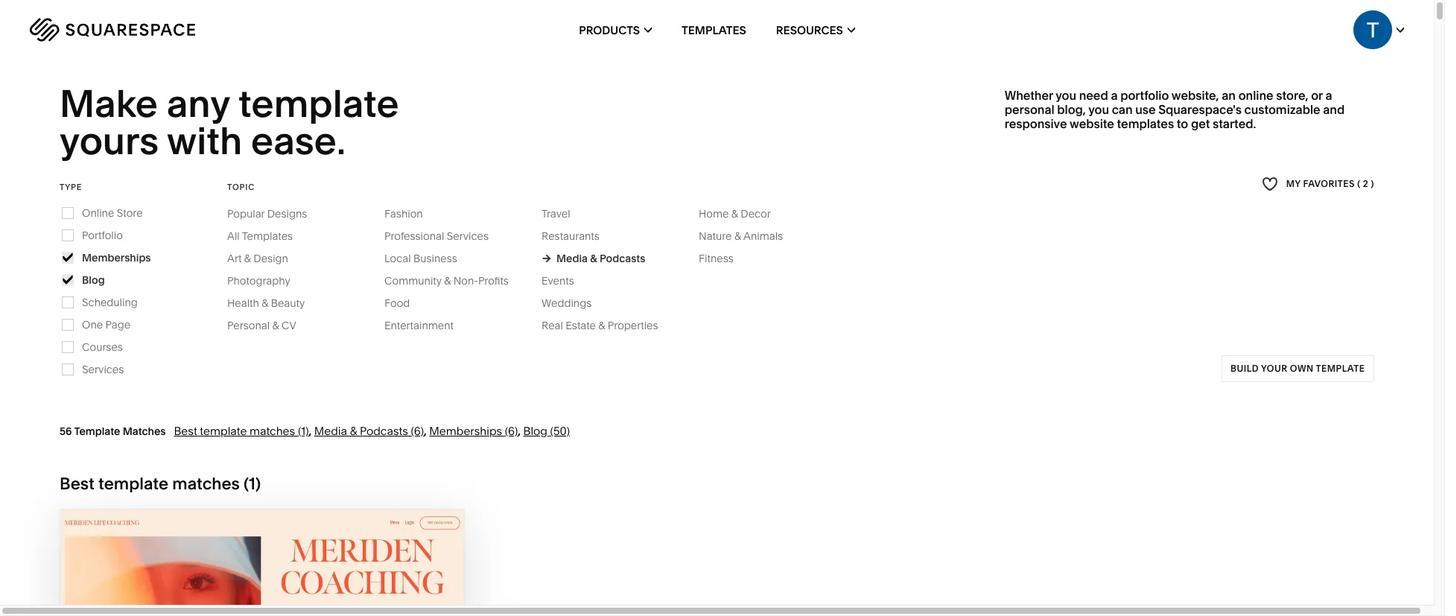 Task type: locate. For each thing, give the bounding box(es) containing it.
a
[[1112, 88, 1118, 103], [1326, 88, 1333, 103]]

make any template yours with ease.
[[60, 80, 407, 164]]

&
[[732, 207, 739, 220], [735, 229, 742, 243], [244, 252, 251, 265], [590, 252, 597, 265], [444, 274, 451, 288], [262, 296, 269, 310], [272, 319, 279, 332], [599, 319, 606, 332], [350, 424, 357, 438]]

resources
[[776, 23, 844, 37]]

& left "cv"
[[272, 319, 279, 332]]

whether you need a portfolio website, an online store, or a personal blog, you can use squarespace's customizable and responsive website templates to get started.
[[1005, 88, 1345, 131]]

matches left 1
[[172, 474, 240, 494]]

( left 2 on the top right of the page
[[1358, 178, 1361, 190]]

(6) left memberships (6) link
[[411, 424, 424, 438]]

1 vertical spatial templates
[[242, 229, 293, 243]]

0 horizontal spatial a
[[1112, 88, 1118, 103]]

1 vertical spatial podcasts
[[360, 424, 408, 438]]

memberships (6) link
[[429, 424, 518, 438]]

templates
[[1118, 116, 1175, 131]]

1 a from the left
[[1112, 88, 1118, 103]]

& right home
[[732, 207, 739, 220]]

0 vertical spatial (
[[1358, 178, 1361, 190]]

1 horizontal spatial ,
[[424, 424, 427, 438]]

template
[[74, 425, 120, 438]]

0 horizontal spatial best
[[60, 474, 95, 494]]

home
[[699, 207, 729, 220]]

photography
[[227, 274, 290, 288]]

(6)
[[411, 424, 424, 438], [505, 424, 518, 438]]

& right the art
[[244, 252, 251, 265]]

) right 2 on the top right of the page
[[1372, 178, 1375, 190]]

0 horizontal spatial memberships
[[82, 251, 151, 264]]

0 horizontal spatial you
[[1056, 88, 1077, 103]]

& right the nature
[[735, 229, 742, 243]]

memberships
[[82, 251, 151, 264], [429, 424, 502, 438]]

1 vertical spatial best
[[60, 474, 95, 494]]

(
[[1358, 178, 1361, 190], [244, 474, 249, 494]]

1 horizontal spatial podcasts
[[600, 252, 646, 265]]

make
[[60, 80, 158, 127]]

blog up scheduling
[[82, 273, 105, 287]]

blog left (50)
[[524, 424, 548, 438]]

best for best template matches (1) , media & podcasts (6) , memberships (6) , blog (50)
[[174, 424, 197, 438]]

store
[[117, 206, 143, 220]]

1 horizontal spatial blog
[[524, 424, 548, 438]]

1 horizontal spatial (6)
[[505, 424, 518, 438]]

None checkbox
[[63, 275, 73, 285]]

services up business
[[447, 229, 489, 243]]

, left blog (50) "link"
[[518, 424, 521, 438]]

page
[[105, 318, 131, 331]]

0 vertical spatial blog
[[82, 273, 105, 287]]

non-
[[454, 274, 478, 288]]

1 horizontal spatial services
[[447, 229, 489, 243]]

services
[[447, 229, 489, 243], [82, 363, 124, 376]]

cv
[[282, 319, 296, 332]]

media right (1)
[[314, 424, 347, 438]]

podcasts
[[600, 252, 646, 265], [360, 424, 408, 438]]

0 horizontal spatial ,
[[309, 424, 312, 438]]

0 vertical spatial templates
[[682, 23, 747, 37]]

2
[[1364, 178, 1369, 190]]

decor
[[741, 207, 771, 220]]

& for beauty
[[262, 296, 269, 310]]

, left media & podcasts (6) link on the left
[[309, 424, 312, 438]]

a right or
[[1326, 88, 1333, 103]]

1 horizontal spatial (
[[1358, 178, 1361, 190]]

you left need
[[1056, 88, 1077, 103]]

0 vertical spatial services
[[447, 229, 489, 243]]

personal & cv
[[227, 319, 296, 332]]

matches
[[250, 424, 295, 438], [172, 474, 240, 494]]

1 horizontal spatial media
[[557, 252, 588, 265]]

community & non-profits
[[385, 274, 509, 288]]

0 vertical spatial best
[[174, 424, 197, 438]]

0 horizontal spatial blog
[[82, 273, 105, 287]]

matches left (1)
[[250, 424, 295, 438]]

) down best template matches (1) link
[[256, 474, 261, 494]]

you left can
[[1089, 102, 1110, 117]]

fitness
[[699, 252, 734, 265]]

store,
[[1277, 88, 1309, 103]]

& right health
[[262, 296, 269, 310]]

, left memberships (6) link
[[424, 424, 427, 438]]

popular designs
[[227, 207, 307, 220]]

online
[[1239, 88, 1274, 103]]

and
[[1324, 102, 1345, 117]]

events
[[542, 274, 574, 288]]

fitness link
[[699, 252, 749, 265]]

0 vertical spatial matches
[[250, 424, 295, 438]]

1 horizontal spatial best
[[174, 424, 197, 438]]

1 vertical spatial services
[[82, 363, 124, 376]]

best template matches ( 1 )
[[60, 474, 261, 494]]

media
[[557, 252, 588, 265], [314, 424, 347, 438]]

favorites
[[1304, 178, 1356, 190]]

1 horizontal spatial you
[[1089, 102, 1110, 117]]

0 horizontal spatial media
[[314, 424, 347, 438]]

56
[[60, 425, 72, 438]]

0 vertical spatial )
[[1372, 178, 1375, 190]]

nature
[[699, 229, 732, 243]]

nature & animals
[[699, 229, 783, 243]]

1 vertical spatial (
[[244, 474, 249, 494]]

products button
[[579, 0, 652, 60]]

best right matches
[[174, 424, 197, 438]]

services down courses at the bottom of page
[[82, 363, 124, 376]]

a right need
[[1112, 88, 1118, 103]]

customizable
[[1245, 102, 1321, 117]]

0 horizontal spatial matches
[[172, 474, 240, 494]]

1 vertical spatial memberships
[[429, 424, 502, 438]]

(6) left blog (50) "link"
[[505, 424, 518, 438]]

best down 56
[[60, 474, 95, 494]]

media & podcasts link
[[542, 252, 646, 265]]

online
[[82, 206, 114, 220]]

travel link
[[542, 207, 586, 220]]

template inside make any template yours with ease.
[[239, 80, 399, 127]]

responsive
[[1005, 116, 1068, 131]]

media & podcasts (6) link
[[314, 424, 424, 438]]

2 a from the left
[[1326, 88, 1333, 103]]

resources button
[[776, 0, 855, 60]]

1 vertical spatial matches
[[172, 474, 240, 494]]

real estate & properties
[[542, 319, 659, 332]]

my favorites ( 2 )
[[1287, 178, 1375, 190]]

template inside button
[[1317, 363, 1366, 374]]

0 vertical spatial memberships
[[82, 251, 151, 264]]

1
[[249, 474, 256, 494]]

build your own template
[[1231, 363, 1366, 374]]

or
[[1312, 88, 1323, 103]]

56 template matches
[[60, 425, 166, 438]]

weddings link
[[542, 296, 607, 310]]

profits
[[478, 274, 509, 288]]

1 horizontal spatial )
[[1372, 178, 1375, 190]]

health & beauty
[[227, 296, 305, 310]]

media down restaurants
[[557, 252, 588, 265]]

meriden image
[[60, 510, 465, 616]]

blog
[[82, 273, 105, 287], [524, 424, 548, 438]]

( down best template matches (1) link
[[244, 474, 249, 494]]

entertainment link
[[385, 319, 469, 332]]

designs
[[267, 207, 307, 220]]

0 horizontal spatial (6)
[[411, 424, 424, 438]]

animals
[[744, 229, 783, 243]]

templates
[[682, 23, 747, 37], [242, 229, 293, 243]]

1 vertical spatial )
[[256, 474, 261, 494]]

& for podcasts
[[590, 252, 597, 265]]

& down restaurants link
[[590, 252, 597, 265]]

can
[[1112, 102, 1133, 117]]

& left non-
[[444, 274, 451, 288]]

home & decor link
[[699, 207, 786, 220]]

0 horizontal spatial podcasts
[[360, 424, 408, 438]]

0 horizontal spatial services
[[82, 363, 124, 376]]

1 horizontal spatial a
[[1326, 88, 1333, 103]]

real estate & properties link
[[542, 319, 673, 332]]

fashion link
[[385, 207, 438, 220]]

0 horizontal spatial (
[[244, 474, 249, 494]]

best for best template matches ( 1 )
[[60, 474, 95, 494]]

1 horizontal spatial matches
[[250, 424, 295, 438]]

fashion
[[385, 207, 423, 220]]

& for animals
[[735, 229, 742, 243]]

template
[[239, 80, 399, 127], [1317, 363, 1366, 374], [200, 424, 247, 438], [98, 474, 169, 494]]

0 vertical spatial podcasts
[[600, 252, 646, 265]]

popular designs link
[[227, 207, 322, 220]]

& for design
[[244, 252, 251, 265]]

best
[[174, 424, 197, 438], [60, 474, 95, 494]]

1 horizontal spatial memberships
[[429, 424, 502, 438]]

& for non-
[[444, 274, 451, 288]]

2 horizontal spatial ,
[[518, 424, 521, 438]]

1 (6) from the left
[[411, 424, 424, 438]]



Task type: vqa. For each thing, say whether or not it's contained in the screenshot.
the "Build your own template" at the bottom of page
yes



Task type: describe. For each thing, give the bounding box(es) containing it.
properties
[[608, 319, 659, 332]]

weddings
[[542, 296, 592, 310]]

design
[[254, 252, 288, 265]]

popular
[[227, 207, 265, 220]]

0 vertical spatial media
[[557, 252, 588, 265]]

my
[[1287, 178, 1301, 190]]

best template matches (1) link
[[174, 424, 309, 438]]

started.
[[1213, 116, 1257, 131]]

squarespace logo image
[[30, 18, 195, 42]]

blog,
[[1058, 102, 1086, 117]]

professional
[[385, 229, 445, 243]]

beauty
[[271, 296, 305, 310]]

courses
[[82, 340, 123, 354]]

get
[[1192, 116, 1211, 131]]

all templates
[[227, 229, 293, 243]]

1 , from the left
[[309, 424, 312, 438]]

1 horizontal spatial templates
[[682, 23, 747, 37]]

& right (1)
[[350, 424, 357, 438]]

website,
[[1172, 88, 1220, 103]]

events link
[[542, 274, 589, 288]]

2 , from the left
[[424, 424, 427, 438]]

website
[[1070, 116, 1115, 131]]

food link
[[385, 296, 425, 310]]

0 horizontal spatial templates
[[242, 229, 293, 243]]

community
[[385, 274, 442, 288]]

type
[[60, 182, 82, 192]]

3 , from the left
[[518, 424, 521, 438]]

real
[[542, 319, 563, 332]]

portfolio
[[82, 229, 123, 242]]

personal
[[227, 319, 270, 332]]

scheduling
[[82, 296, 138, 309]]

home & decor
[[699, 207, 771, 220]]

best template matches (1) , media & podcasts (6) , memberships (6) , blog (50)
[[174, 424, 570, 438]]

(1)
[[298, 424, 309, 438]]

2 (6) from the left
[[505, 424, 518, 438]]

food
[[385, 296, 410, 310]]

ease.
[[251, 118, 346, 164]]

any
[[167, 80, 230, 127]]

local business
[[385, 252, 458, 265]]

restaurants
[[542, 229, 600, 243]]

squarespace's
[[1159, 102, 1242, 117]]

matches for (1)
[[250, 424, 295, 438]]

art & design link
[[227, 252, 303, 265]]

community & non-profits link
[[385, 274, 524, 288]]

1 vertical spatial media
[[314, 424, 347, 438]]

media & podcasts
[[557, 252, 646, 265]]

health & beauty link
[[227, 296, 320, 310]]

restaurants link
[[542, 229, 615, 243]]

topic
[[227, 182, 255, 192]]

1 vertical spatial blog
[[524, 424, 548, 438]]

travel
[[542, 207, 571, 220]]

personal & cv link
[[227, 319, 311, 332]]

one
[[82, 318, 103, 331]]

own
[[1291, 363, 1315, 374]]

matches for (
[[172, 474, 240, 494]]

need
[[1080, 88, 1109, 103]]

an
[[1222, 88, 1236, 103]]

my favorites ( 2 ) link
[[1262, 174, 1375, 194]]

whether
[[1005, 88, 1054, 103]]

photography link
[[227, 274, 305, 288]]

& for decor
[[732, 207, 739, 220]]

matches
[[123, 425, 166, 438]]

portfolio
[[1121, 88, 1170, 103]]

business
[[414, 252, 458, 265]]

art
[[227, 252, 242, 265]]

nature & animals link
[[699, 229, 798, 243]]

local
[[385, 252, 411, 265]]

estate
[[566, 319, 596, 332]]

templates link
[[682, 0, 747, 60]]

all templates link
[[227, 229, 308, 243]]

professional services
[[385, 229, 489, 243]]

yours
[[60, 118, 159, 164]]

personal
[[1005, 102, 1055, 117]]

blog (50) link
[[524, 424, 570, 438]]

local business link
[[385, 252, 472, 265]]

& right estate
[[599, 319, 606, 332]]

all
[[227, 229, 240, 243]]

health
[[227, 296, 259, 310]]

to
[[1177, 116, 1189, 131]]

& for cv
[[272, 319, 279, 332]]

entertainment
[[385, 319, 454, 332]]

0 horizontal spatial )
[[256, 474, 261, 494]]

(50)
[[550, 424, 570, 438]]

use
[[1136, 102, 1156, 117]]



